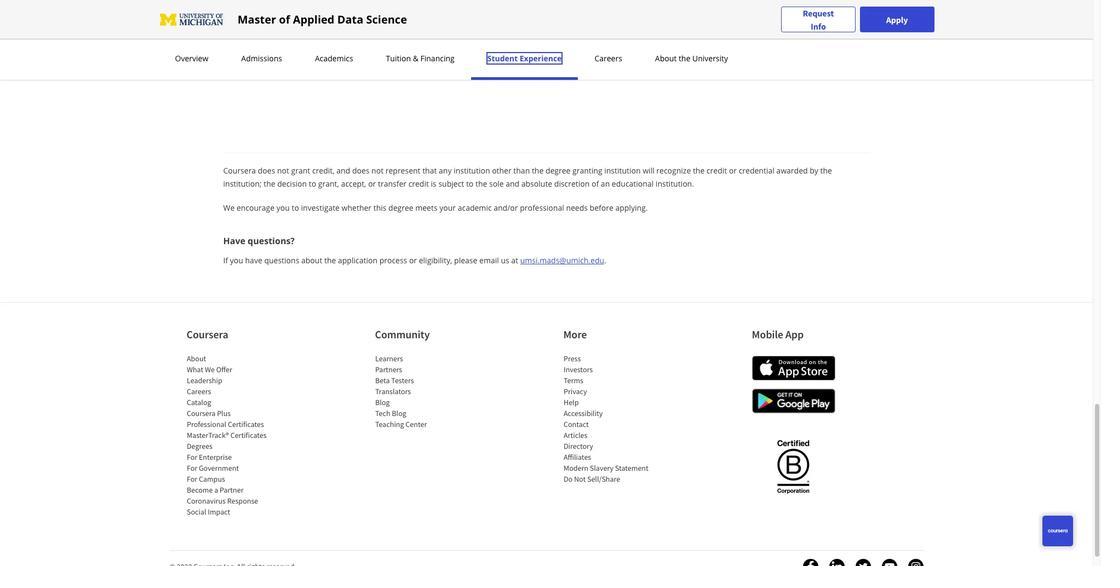 Task type: describe. For each thing, give the bounding box(es) containing it.
interact
[[386, 7, 414, 18]]

students
[[456, 7, 488, 18]]

affiliates link
[[564, 453, 591, 463]]

partner
[[219, 486, 243, 496]]

the left university in the right of the page
[[679, 53, 691, 64]]

center
[[405, 420, 427, 430]]

apply button
[[860, 7, 934, 32]]

request info
[[803, 7, 834, 32]]

we encourage you to investigate whether this degree meets your academic and/or professional needs before applying.
[[223, 203, 648, 213]]

umsi.mads@umich.edu
[[520, 256, 604, 266]]

by inside interact with fellow students through course forums. get access to every question asked and answered by previous students.
[[462, 20, 470, 31]]

by inside "coursera does not grant credit, and does not represent that any institution other than the degree granting institution will recognize the credit or credential awarded by the institution; the decision to grant, accept, or transfer credit is subject to the sole and absolute discretion of an educational institution."
[[810, 166, 819, 176]]

1 not from the left
[[277, 166, 289, 176]]

2 institution from the left
[[604, 166, 641, 176]]

learners link
[[375, 354, 403, 364]]

process
[[380, 256, 407, 266]]

1 horizontal spatial careers link
[[591, 53, 626, 64]]

and/or
[[494, 203, 518, 213]]

mobile app
[[752, 328, 804, 342]]

investors
[[564, 365, 593, 375]]

careers inside about what we offer leadership careers catalog coursera plus professional certificates mastertrack® certificates degrees for enterprise for government for campus become a partner coronavirus response social impact
[[187, 387, 211, 397]]

science
[[366, 12, 407, 27]]

learners
[[375, 354, 403, 364]]

for enterprise link
[[187, 453, 232, 463]]

for campus link
[[187, 475, 225, 485]]

professional certificates link
[[187, 420, 264, 430]]

directory
[[564, 442, 593, 452]]

and inside interact with fellow students through course forums. get access to every question asked and answered by previous students.
[[409, 20, 423, 31]]

contact
[[564, 420, 589, 430]]

privacy
[[564, 387, 587, 397]]

coursera does not grant credit, and does not represent that any institution other than the degree granting institution will recognize the credit or credential awarded by the institution; the decision to grant, accept, or transfer credit is subject to the sole and absolute discretion of an educational institution.
[[223, 166, 832, 189]]

community
[[375, 328, 430, 342]]

do
[[564, 475, 572, 485]]

teaching center link
[[375, 420, 427, 430]]

plus
[[217, 409, 230, 419]]

list for more
[[564, 354, 657, 485]]

awarded
[[777, 166, 808, 176]]

accessibility
[[564, 409, 603, 419]]

with
[[416, 7, 431, 18]]

to right subject
[[466, 179, 474, 189]]

your
[[440, 203, 456, 213]]

of inside "coursera does not grant credit, and does not represent that any institution other than the degree granting institution will recognize the credit or credential awarded by the institution; the decision to grant, accept, or transfer credit is subject to the sole and absolute discretion of an educational institution."
[[592, 179, 599, 189]]

coursera inside about what we offer leadership careers catalog coursera plus professional certificates mastertrack® certificates degrees for enterprise for government for campus become a partner coronavirus response social impact
[[187, 409, 215, 419]]

admissions link
[[238, 53, 285, 64]]

asked
[[386, 20, 407, 31]]

0 vertical spatial certificates
[[228, 420, 264, 430]]

applying.
[[616, 203, 648, 213]]

we inside about what we offer leadership careers catalog coursera plus professional certificates mastertrack® certificates degrees for enterprise for government for campus become a partner coronavirus response social impact
[[205, 365, 214, 375]]

blog link
[[375, 398, 390, 408]]

partners link
[[375, 365, 402, 375]]

what
[[187, 365, 203, 375]]

help
[[564, 398, 579, 408]]

testers
[[391, 376, 414, 386]]

offer
[[216, 365, 232, 375]]

course
[[520, 7, 545, 18]]

campus
[[199, 475, 225, 485]]

have
[[245, 256, 262, 266]]

represent
[[386, 166, 421, 176]]

contact link
[[564, 420, 589, 430]]

become a partner link
[[187, 486, 243, 496]]

students.
[[505, 20, 539, 31]]

applied
[[293, 12, 334, 27]]

1 does from the left
[[258, 166, 275, 176]]

professional
[[520, 203, 564, 213]]

through
[[490, 7, 518, 18]]

download on the app store image
[[752, 356, 835, 381]]

other
[[492, 166, 512, 176]]

1 vertical spatial credit
[[409, 179, 429, 189]]

2 vertical spatial or
[[409, 256, 417, 266]]

institution;
[[223, 179, 262, 189]]

is
[[431, 179, 437, 189]]

academics link
[[312, 53, 356, 64]]

tuition
[[386, 53, 411, 64]]

degree inside "coursera does not grant credit, and does not represent that any institution other than the degree granting institution will recognize the credit or credential awarded by the institution; the decision to grant, accept, or transfer credit is subject to the sole and absolute discretion of an educational institution."
[[546, 166, 571, 176]]

3 for from the top
[[187, 475, 197, 485]]

statement
[[615, 464, 648, 474]]

us
[[501, 256, 509, 266]]

grant,
[[318, 179, 339, 189]]

umsi.mads@umich.edu link
[[520, 256, 604, 266]]

coursera for coursera does not grant credit, and does not represent that any institution other than the degree granting institution will recognize the credit or credential awarded by the institution; the decision to grant, accept, or transfer credit is subject to the sole and absolute discretion of an educational institution.
[[223, 166, 256, 176]]

access
[[591, 7, 614, 18]]

get it on google play image
[[752, 389, 835, 414]]

terms
[[564, 376, 583, 386]]

articles
[[564, 431, 587, 441]]

email
[[479, 256, 499, 266]]

institution.
[[656, 179, 694, 189]]

request
[[803, 7, 834, 18]]

degrees
[[187, 442, 212, 452]]

the left sole
[[476, 179, 487, 189]]

about what we offer leadership careers catalog coursera plus professional certificates mastertrack® certificates degrees for enterprise for government for campus become a partner coronavirus response social impact
[[187, 354, 266, 517]]

absolute
[[521, 179, 552, 189]]

accept,
[[341, 179, 366, 189]]

leadership link
[[187, 376, 222, 386]]

if you have questions about the application process or eligibility, please email us at umsi.mads@umich.edu .
[[223, 256, 606, 266]]

about the university
[[655, 53, 728, 64]]

at
[[511, 256, 518, 266]]

the right awarded
[[820, 166, 832, 176]]

1 vertical spatial and
[[337, 166, 350, 176]]

meets
[[415, 203, 438, 213]]

university of michigan image
[[159, 11, 224, 28]]

educational
[[612, 179, 654, 189]]

student experience link
[[484, 53, 565, 64]]

recognize
[[657, 166, 691, 176]]

master of applied data science
[[238, 12, 407, 27]]

granting
[[573, 166, 602, 176]]

answered
[[425, 20, 460, 31]]

2 for from the top
[[187, 464, 197, 474]]

press
[[564, 354, 581, 364]]

fellow
[[433, 7, 454, 18]]



Task type: locate. For each thing, give the bounding box(es) containing it.
0 horizontal spatial or
[[368, 179, 376, 189]]

0 horizontal spatial of
[[279, 12, 290, 27]]

coronavirus response link
[[187, 497, 258, 506]]

2 vertical spatial and
[[506, 179, 519, 189]]

0 horizontal spatial credit
[[409, 179, 429, 189]]

1 for from the top
[[187, 453, 197, 463]]

coursera up institution;
[[223, 166, 256, 176]]

1 vertical spatial degree
[[389, 203, 413, 213]]

about left university in the right of the page
[[655, 53, 677, 64]]

for government link
[[187, 464, 239, 474]]

0 vertical spatial or
[[729, 166, 737, 176]]

admissions
[[241, 53, 282, 64]]

the
[[679, 53, 691, 64], [532, 166, 544, 176], [693, 166, 705, 176], [820, 166, 832, 176], [264, 179, 275, 189], [476, 179, 487, 189], [324, 256, 336, 266]]

certificates
[[228, 420, 264, 430], [230, 431, 266, 441]]

1 vertical spatial about
[[187, 354, 206, 364]]

1 vertical spatial careers
[[187, 387, 211, 397]]

1 vertical spatial of
[[592, 179, 599, 189]]

careers link up catalog
[[187, 387, 211, 397]]

application
[[338, 256, 378, 266]]

academics
[[315, 53, 353, 64]]

0 horizontal spatial we
[[205, 365, 214, 375]]

0 horizontal spatial careers link
[[187, 387, 211, 397]]

list for coursera
[[187, 354, 280, 518]]

and down than
[[506, 179, 519, 189]]

overview
[[175, 53, 208, 64]]

1 horizontal spatial by
[[810, 166, 819, 176]]

0 vertical spatial careers
[[595, 53, 622, 64]]

degree up discretion
[[546, 166, 571, 176]]

list for community
[[375, 354, 468, 430]]

about
[[301, 256, 322, 266]]

mastertrack®
[[187, 431, 229, 441]]

1 horizontal spatial degree
[[546, 166, 571, 176]]

interact with fellow students through course forums. get access to every question asked and answered by previous students.
[[386, 7, 678, 31]]

does up accept,
[[352, 166, 370, 176]]

and down with
[[409, 20, 423, 31]]

than
[[514, 166, 530, 176]]

coursera youtube image
[[882, 560, 897, 567]]

degree right this
[[389, 203, 413, 213]]

list containing about
[[187, 354, 280, 518]]

response
[[227, 497, 258, 506]]

0 horizontal spatial institution
[[454, 166, 490, 176]]

sole
[[489, 179, 504, 189]]

before
[[590, 203, 614, 213]]

1 vertical spatial careers link
[[187, 387, 211, 397]]

the left 'decision'
[[264, 179, 275, 189]]

degree
[[546, 166, 571, 176], [389, 203, 413, 213]]

terms link
[[564, 376, 583, 386]]

about the university link
[[652, 53, 732, 64]]

1 horizontal spatial does
[[352, 166, 370, 176]]

2 vertical spatial for
[[187, 475, 197, 485]]

request info button
[[781, 6, 856, 33]]

you down 'decision'
[[277, 203, 290, 213]]

partners
[[375, 365, 402, 375]]

1 horizontal spatial not
[[372, 166, 384, 176]]

this
[[374, 203, 387, 213]]

0 horizontal spatial you
[[230, 256, 243, 266]]

does up institution;
[[258, 166, 275, 176]]

master
[[238, 12, 276, 27]]

0 vertical spatial of
[[279, 12, 290, 27]]

coursera twitter image
[[856, 560, 871, 567]]

0 horizontal spatial does
[[258, 166, 275, 176]]

logo of certified b corporation image
[[771, 434, 816, 500]]

1 horizontal spatial institution
[[604, 166, 641, 176]]

2 vertical spatial coursera
[[187, 409, 215, 419]]

please
[[454, 256, 477, 266]]

modern
[[564, 464, 588, 474]]

or left credential
[[729, 166, 737, 176]]

1 horizontal spatial or
[[409, 256, 417, 266]]

0 horizontal spatial not
[[277, 166, 289, 176]]

about for about what we offer leadership careers catalog coursera plus professional certificates mastertrack® certificates degrees for enterprise for government for campus become a partner coronavirus response social impact
[[187, 354, 206, 364]]

2 horizontal spatial and
[[506, 179, 519, 189]]

2 does from the left
[[352, 166, 370, 176]]

for down the degrees link
[[187, 453, 197, 463]]

careers up catalog
[[187, 387, 211, 397]]

tech
[[375, 409, 390, 419]]

learners partners beta testers translators blog tech blog teaching center
[[375, 354, 427, 430]]

the up absolute
[[532, 166, 544, 176]]

or right process
[[409, 256, 417, 266]]

credit left is
[[409, 179, 429, 189]]

1 horizontal spatial and
[[409, 20, 423, 31]]

0 vertical spatial credit
[[707, 166, 727, 176]]

1 institution from the left
[[454, 166, 490, 176]]

and up accept,
[[337, 166, 350, 176]]

1 horizontal spatial blog
[[392, 409, 406, 419]]

1 horizontal spatial of
[[592, 179, 599, 189]]

coursera inside "coursera does not grant credit, and does not represent that any institution other than the degree granting institution will recognize the credit or credential awarded by the institution; the decision to grant, accept, or transfer credit is subject to the sole and absolute discretion of an educational institution."
[[223, 166, 256, 176]]

0 vertical spatial careers link
[[591, 53, 626, 64]]

coursera for coursera
[[187, 328, 228, 342]]

have
[[223, 235, 245, 247]]

and
[[409, 20, 423, 31], [337, 166, 350, 176], [506, 179, 519, 189]]

0 vertical spatial degree
[[546, 166, 571, 176]]

university
[[693, 53, 728, 64]]

1 vertical spatial coursera
[[187, 328, 228, 342]]

1 vertical spatial we
[[205, 365, 214, 375]]

whether
[[342, 203, 372, 213]]

we up leadership
[[205, 365, 214, 375]]

list
[[187, 354, 280, 518], [375, 354, 468, 430], [564, 354, 657, 485]]

help link
[[564, 398, 579, 408]]

coronavirus
[[187, 497, 225, 506]]

about inside about what we offer leadership careers catalog coursera plus professional certificates mastertrack® certificates degrees for enterprise for government for campus become a partner coronavirus response social impact
[[187, 354, 206, 364]]

impact
[[208, 508, 230, 517]]

decision
[[277, 179, 307, 189]]

1 vertical spatial certificates
[[230, 431, 266, 441]]

about up 'what'
[[187, 354, 206, 364]]

0 horizontal spatial and
[[337, 166, 350, 176]]

questions
[[264, 256, 299, 266]]

about for about the university
[[655, 53, 677, 64]]

to left grant,
[[309, 179, 316, 189]]

student experience
[[487, 53, 562, 64]]

2 list from the left
[[375, 354, 468, 430]]

mastertrack® certificates link
[[187, 431, 266, 441]]

1 vertical spatial or
[[368, 179, 376, 189]]

discretion
[[554, 179, 590, 189]]

if
[[223, 256, 228, 266]]

1 vertical spatial for
[[187, 464, 197, 474]]

0 vertical spatial blog
[[375, 398, 390, 408]]

coursera linkedin image
[[829, 560, 845, 567]]

will
[[643, 166, 655, 176]]

coursera up about 'link'
[[187, 328, 228, 342]]

credit left credential
[[707, 166, 727, 176]]

careers down access
[[595, 53, 622, 64]]

by down students
[[462, 20, 470, 31]]

for up become
[[187, 475, 197, 485]]

0 horizontal spatial blog
[[375, 398, 390, 408]]

1 list from the left
[[187, 354, 280, 518]]

tech blog link
[[375, 409, 406, 419]]

coursera down 'catalog' link
[[187, 409, 215, 419]]

certificates up mastertrack® certificates link
[[228, 420, 264, 430]]

0 horizontal spatial degree
[[389, 203, 413, 213]]

1 horizontal spatial we
[[223, 203, 235, 213]]

3 list from the left
[[564, 354, 657, 485]]

list containing learners
[[375, 354, 468, 430]]

about link
[[187, 354, 206, 364]]

overview link
[[172, 53, 212, 64]]

1 horizontal spatial you
[[277, 203, 290, 213]]

institution up subject
[[454, 166, 490, 176]]

of left the an
[[592, 179, 599, 189]]

to left every
[[616, 7, 624, 18]]

1 horizontal spatial list
[[375, 354, 468, 430]]

not
[[277, 166, 289, 176], [372, 166, 384, 176]]

transfer
[[378, 179, 407, 189]]

0 horizontal spatial about
[[187, 354, 206, 364]]

1 vertical spatial by
[[810, 166, 819, 176]]

2 horizontal spatial or
[[729, 166, 737, 176]]

eligibility,
[[419, 256, 452, 266]]

translators
[[375, 387, 411, 397]]

encourage
[[237, 203, 275, 213]]

coursera instagram image
[[908, 560, 924, 567]]

do not sell/share link
[[564, 475, 620, 485]]

subject
[[439, 179, 464, 189]]

1 horizontal spatial credit
[[707, 166, 727, 176]]

slavery
[[590, 464, 613, 474]]

accessibility link
[[564, 409, 603, 419]]

of
[[279, 12, 290, 27], [592, 179, 599, 189]]

to inside interact with fellow students through course forums. get access to every question asked and answered by previous students.
[[616, 7, 624, 18]]

blog up "tech"
[[375, 398, 390, 408]]

0 horizontal spatial by
[[462, 20, 470, 31]]

you right if
[[230, 256, 243, 266]]

or right accept,
[[368, 179, 376, 189]]

a
[[214, 486, 218, 496]]

1 vertical spatial blog
[[392, 409, 406, 419]]

list containing press
[[564, 354, 657, 485]]

question
[[647, 7, 678, 18]]

0 horizontal spatial list
[[187, 354, 280, 518]]

to down 'decision'
[[292, 203, 299, 213]]

0 vertical spatial about
[[655, 53, 677, 64]]

modern slavery statement link
[[564, 464, 648, 474]]

for
[[187, 453, 197, 463], [187, 464, 197, 474], [187, 475, 197, 485]]

the right 'recognize'
[[693, 166, 705, 176]]

catalog link
[[187, 398, 211, 408]]

0 vertical spatial for
[[187, 453, 197, 463]]

1 horizontal spatial careers
[[595, 53, 622, 64]]

not up 'decision'
[[277, 166, 289, 176]]

by right awarded
[[810, 166, 819, 176]]

the right about
[[324, 256, 336, 266]]

professional
[[187, 420, 226, 430]]

translators link
[[375, 387, 411, 397]]

credit
[[707, 166, 727, 176], [409, 179, 429, 189]]

1 horizontal spatial about
[[655, 53, 677, 64]]

institution up educational on the right top of the page
[[604, 166, 641, 176]]

directory link
[[564, 442, 593, 452]]

0 vertical spatial by
[[462, 20, 470, 31]]

catalog
[[187, 398, 211, 408]]

0 vertical spatial and
[[409, 20, 423, 31]]

0 horizontal spatial careers
[[187, 387, 211, 397]]

2 not from the left
[[372, 166, 384, 176]]

investigate
[[301, 203, 340, 213]]

for up for campus link
[[187, 464, 197, 474]]

blog up the teaching center link
[[392, 409, 406, 419]]

0 vertical spatial coursera
[[223, 166, 256, 176]]

social impact link
[[187, 508, 230, 517]]

we left encourage
[[223, 203, 235, 213]]

careers link down access
[[591, 53, 626, 64]]

have questions?
[[223, 235, 295, 247]]

that
[[423, 166, 437, 176]]

coursera facebook image
[[803, 560, 818, 567]]

not up transfer
[[372, 166, 384, 176]]

privacy link
[[564, 387, 587, 397]]

0 vertical spatial you
[[277, 203, 290, 213]]

1 vertical spatial you
[[230, 256, 243, 266]]

0 vertical spatial we
[[223, 203, 235, 213]]

of right master at top
[[279, 12, 290, 27]]

an
[[601, 179, 610, 189]]

by
[[462, 20, 470, 31], [810, 166, 819, 176]]

certificates down professional certificates link
[[230, 431, 266, 441]]

2 horizontal spatial list
[[564, 354, 657, 485]]



Task type: vqa. For each thing, say whether or not it's contained in the screenshot.
the bottom Careers
yes



